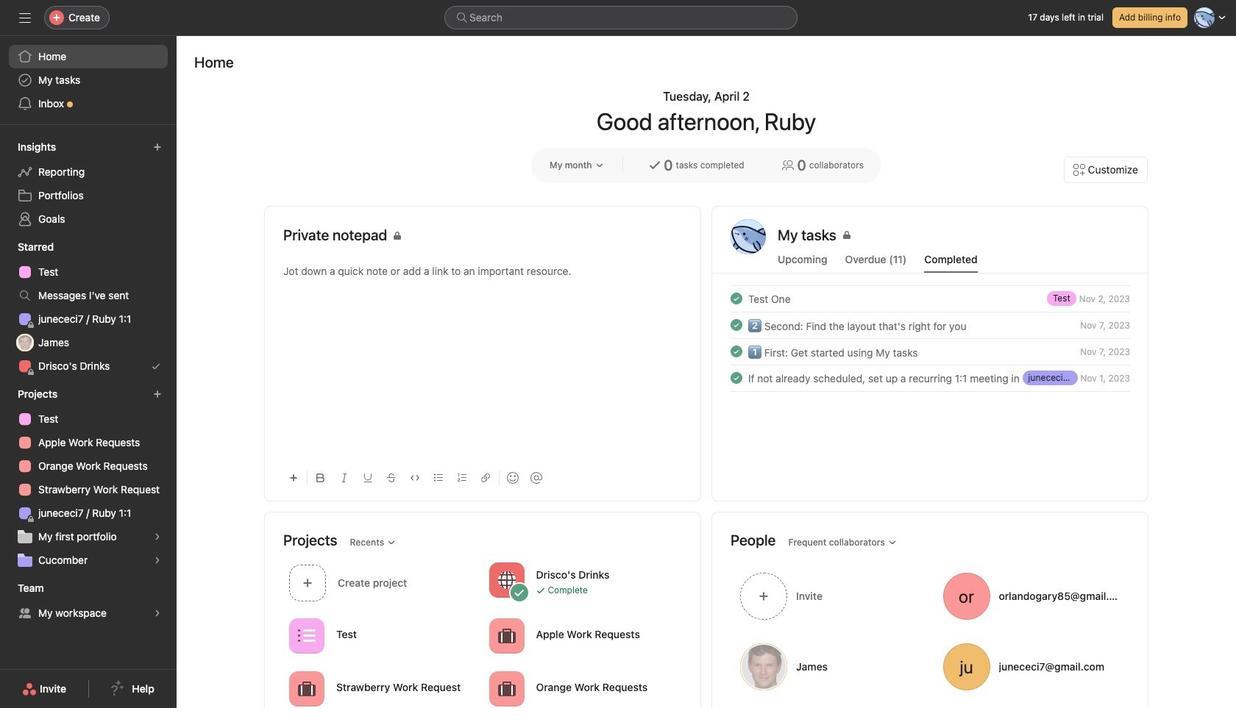 Task type: vqa. For each thing, say whether or not it's contained in the screenshot.
Wednesday BUTTON
no



Task type: locate. For each thing, give the bounding box(es) containing it.
1 vertical spatial completed image
[[728, 369, 745, 387]]

see details, my first portfolio image
[[153, 533, 162, 542]]

link image
[[481, 474, 490, 483]]

0 vertical spatial completed image
[[728, 290, 745, 308]]

3 completed checkbox from the top
[[728, 369, 745, 387]]

0 horizontal spatial briefcase image
[[298, 680, 316, 698]]

new project or portfolio image
[[153, 390, 162, 399]]

insights element
[[0, 134, 177, 234]]

briefcase image
[[498, 627, 515, 645]]

2 completed checkbox from the top
[[728, 343, 745, 361]]

numbered list image
[[458, 474, 466, 483]]

bold image
[[316, 474, 325, 483]]

italics image
[[340, 474, 349, 483]]

underline image
[[363, 474, 372, 483]]

strikethrough image
[[387, 474, 396, 483]]

1 completed image from the top
[[728, 290, 745, 308]]

global element
[[0, 36, 177, 124]]

see details, my workspace image
[[153, 609, 162, 618]]

0 vertical spatial completed image
[[728, 343, 745, 361]]

Completed checkbox
[[728, 290, 745, 308]]

briefcase image
[[298, 680, 316, 698], [498, 680, 515, 698]]

1 briefcase image from the left
[[298, 680, 316, 698]]

completed image
[[728, 290, 745, 308], [728, 316, 745, 334]]

completed image down completed checkbox
[[728, 316, 745, 334]]

1 vertical spatial completed checkbox
[[728, 343, 745, 361]]

0 vertical spatial completed checkbox
[[728, 316, 745, 334]]

projects element
[[0, 381, 177, 575]]

2 completed image from the top
[[728, 316, 745, 334]]

2 vertical spatial completed checkbox
[[728, 369, 745, 387]]

Completed checkbox
[[728, 316, 745, 334], [728, 343, 745, 361], [728, 369, 745, 387]]

completed image for 3rd completed option from the bottom of the page
[[728, 316, 745, 334]]

briefcase image down list image
[[298, 680, 316, 698]]

completed image
[[728, 343, 745, 361], [728, 369, 745, 387]]

toolbar
[[283, 461, 682, 494]]

briefcase image down briefcase icon
[[498, 680, 515, 698]]

list item
[[713, 285, 1148, 312], [713, 312, 1148, 338], [713, 338, 1148, 365], [713, 365, 1148, 391], [283, 561, 483, 606]]

new insights image
[[153, 143, 162, 152]]

list box
[[444, 6, 798, 29]]

code image
[[411, 474, 419, 483]]

completed image down view profile icon
[[728, 290, 745, 308]]

1 horizontal spatial briefcase image
[[498, 680, 515, 698]]

1 vertical spatial completed image
[[728, 316, 745, 334]]

view profile image
[[731, 219, 766, 255]]



Task type: describe. For each thing, give the bounding box(es) containing it.
1 completed checkbox from the top
[[728, 316, 745, 334]]

teams element
[[0, 575, 177, 628]]

starred element
[[0, 234, 177, 381]]

1 completed image from the top
[[728, 343, 745, 361]]

insert an object image
[[289, 474, 298, 483]]

see details, cucomber image
[[153, 556, 162, 565]]

hide sidebar image
[[19, 12, 31, 24]]

globe image
[[498, 571, 515, 589]]

bulleted list image
[[434, 474, 443, 483]]

list image
[[298, 627, 316, 645]]

2 completed image from the top
[[728, 369, 745, 387]]

emoji image
[[507, 472, 519, 484]]

completed image for completed checkbox
[[728, 290, 745, 308]]

2 briefcase image from the left
[[498, 680, 515, 698]]

at mention image
[[530, 472, 542, 484]]



